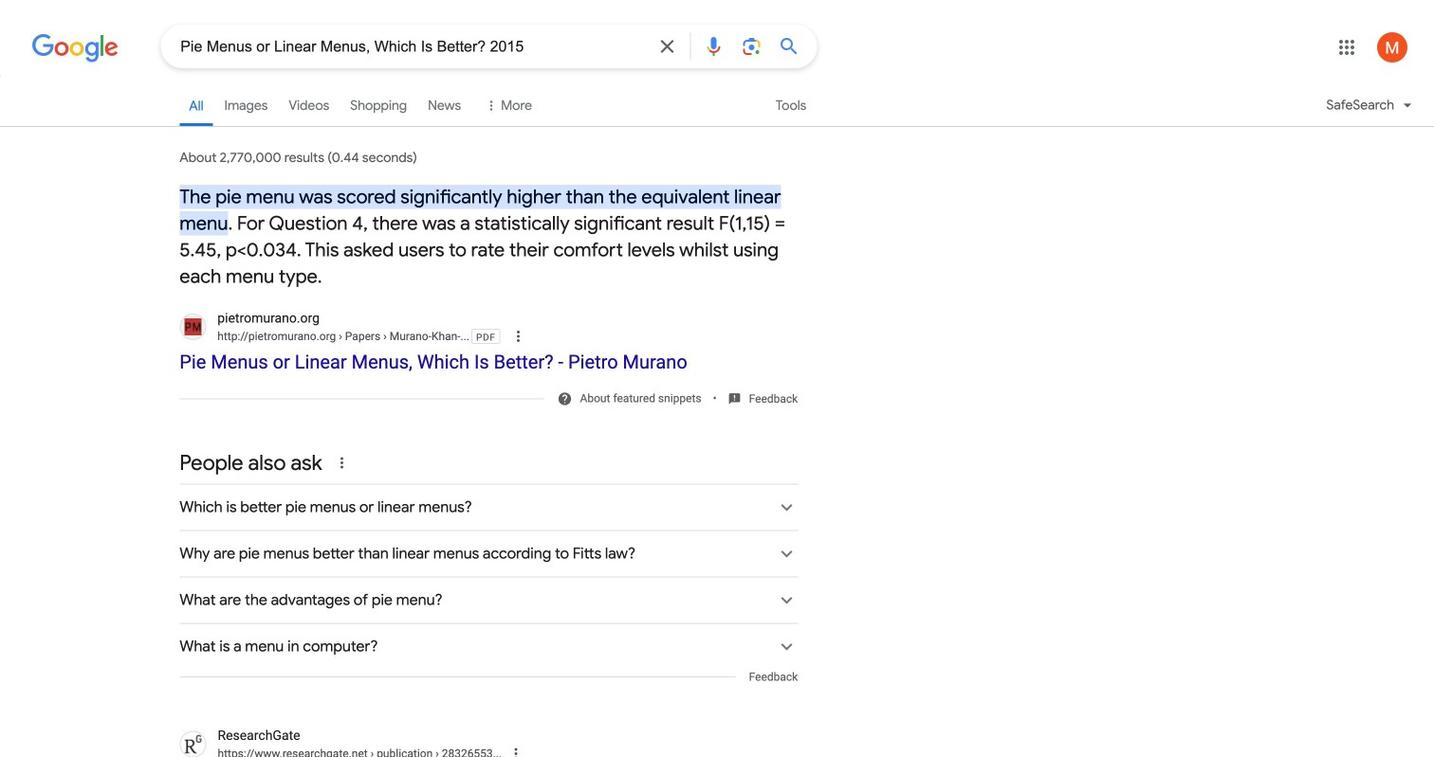 Task type: locate. For each thing, give the bounding box(es) containing it.
Search text field
[[180, 36, 644, 60]]

None text field
[[217, 328, 470, 345], [217, 746, 502, 758], [217, 328, 470, 345], [217, 746, 502, 758]]

search by image image
[[740, 35, 763, 58]]

None search field
[[0, 24, 817, 68]]

None text field
[[336, 330, 470, 343], [367, 748, 502, 758], [336, 330, 470, 343], [367, 748, 502, 758]]

navigation
[[0, 83, 1434, 138]]



Task type: describe. For each thing, give the bounding box(es) containing it.
search by voice image
[[702, 35, 725, 58]]

google image
[[32, 34, 119, 63]]



Task type: vqa. For each thing, say whether or not it's contained in the screenshot.
Send inside the button
no



